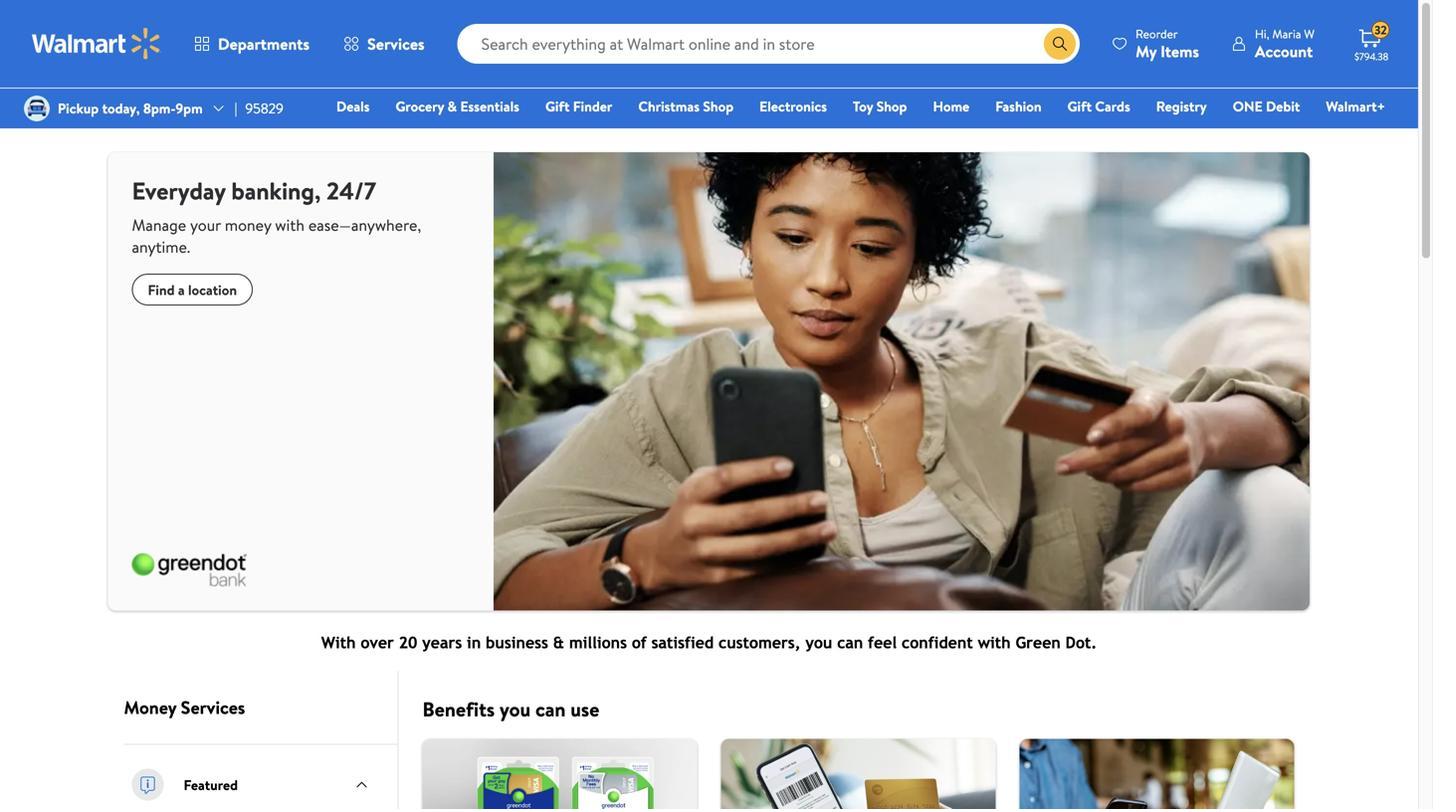 Task type: locate. For each thing, give the bounding box(es) containing it.
walmart image
[[32, 28, 161, 60]]

services right money
[[181, 696, 245, 720]]

9pm
[[176, 99, 203, 118]]

departments
[[218, 33, 310, 55]]

2 gift from the left
[[1068, 97, 1092, 116]]

|
[[235, 99, 237, 118]]

list
[[411, 739, 1307, 809]]

shop right christmas
[[703, 97, 734, 116]]

1 horizontal spatial services
[[367, 33, 425, 55]]

account
[[1255, 40, 1313, 62]]

services button
[[327, 20, 442, 68]]

gift inside gift cards link
[[1068, 97, 1092, 116]]

everyday banking, twenty four seven. manage your money with ease—anywhere, anytime. find a location. image
[[132, 553, 247, 587]]

my
[[1136, 40, 1157, 62]]

fashion
[[996, 97, 1042, 116]]

shop right toy
[[877, 97, 907, 116]]

2 shop from the left
[[877, 97, 907, 116]]

1 list item from the left
[[411, 739, 709, 809]]

your
[[190, 214, 221, 236]]

1 horizontal spatial shop
[[877, 97, 907, 116]]

0 vertical spatial services
[[367, 33, 425, 55]]

search icon image
[[1052, 36, 1068, 52]]

can
[[536, 696, 566, 723]]

money services
[[124, 696, 245, 720]]

deals link
[[328, 96, 379, 117]]

items
[[1161, 40, 1200, 62]]

w
[[1305, 25, 1315, 42]]

0 horizontal spatial gift
[[546, 97, 570, 116]]

shop for christmas shop
[[703, 97, 734, 116]]

electronics link
[[751, 96, 836, 117]]

gift left the cards
[[1068, 97, 1092, 116]]

today,
[[102, 99, 140, 118]]

1 gift from the left
[[546, 97, 570, 116]]

0 horizontal spatial shop
[[703, 97, 734, 116]]

Search search field
[[458, 24, 1080, 64]]

services up "grocery"
[[367, 33, 425, 55]]

gift finder
[[546, 97, 613, 116]]

one debit link
[[1224, 96, 1309, 117]]

1 vertical spatial services
[[181, 696, 245, 720]]

shop
[[703, 97, 734, 116], [877, 97, 907, 116]]

gift inside gift finder link
[[546, 97, 570, 116]]

1 shop from the left
[[703, 97, 734, 116]]

services
[[367, 33, 425, 55], [181, 696, 245, 720]]

gift for gift cards
[[1068, 97, 1092, 116]]

gift left finder
[[546, 97, 570, 116]]

gift cards
[[1068, 97, 1131, 116]]

money
[[225, 214, 271, 236]]

benefits you can use
[[423, 696, 600, 723]]

list item
[[411, 739, 709, 809], [709, 739, 1008, 809], [1008, 739, 1307, 809]]

32
[[1375, 22, 1387, 39]]

find a location link
[[132, 274, 253, 306]]

find
[[148, 280, 175, 299]]

featured
[[184, 775, 238, 795]]

debit
[[1266, 97, 1301, 116]]

pickup
[[58, 99, 99, 118]]

1 horizontal spatial gift
[[1068, 97, 1092, 116]]

gift
[[546, 97, 570, 116], [1068, 97, 1092, 116]]

8pm-
[[143, 99, 176, 118]]

christmas
[[638, 97, 700, 116]]

0 horizontal spatial services
[[181, 696, 245, 720]]

&
[[448, 97, 457, 116]]

 image
[[24, 96, 50, 121]]

walmart+
[[1326, 97, 1386, 116]]

registry link
[[1148, 96, 1216, 117]]



Task type: describe. For each thing, give the bounding box(es) containing it.
gift for gift finder
[[546, 97, 570, 116]]

maria
[[1273, 25, 1302, 42]]

cards
[[1095, 97, 1131, 116]]

home
[[933, 97, 970, 116]]

2 list item from the left
[[709, 739, 1008, 809]]

3 list item from the left
[[1008, 739, 1307, 809]]

essentials
[[460, 97, 520, 116]]

reorder my items
[[1136, 25, 1200, 62]]

manage
[[132, 214, 186, 236]]

fashion link
[[987, 96, 1051, 117]]

use
[[571, 696, 600, 723]]

hi,
[[1255, 25, 1270, 42]]

grocery & essentials
[[396, 97, 520, 116]]

toy shop link
[[844, 96, 916, 117]]

christmas shop
[[638, 97, 734, 116]]

deals
[[337, 97, 370, 116]]

one
[[1233, 97, 1263, 116]]

hi, maria w account
[[1255, 25, 1315, 62]]

services inside popup button
[[367, 33, 425, 55]]

95829
[[245, 99, 284, 118]]

a
[[178, 280, 185, 299]]

home link
[[924, 96, 979, 117]]

location
[[188, 280, 237, 299]]

pickup today, 8pm-9pm
[[58, 99, 203, 118]]

registry
[[1157, 97, 1207, 116]]

one debit
[[1233, 97, 1301, 116]]

walmart+ link
[[1317, 96, 1395, 117]]

grocery & essentials link
[[387, 96, 529, 117]]

benefits
[[423, 696, 495, 723]]

24/7
[[327, 174, 376, 208]]

grocery
[[396, 97, 444, 116]]

featured image
[[128, 765, 168, 805]]

with
[[275, 214, 305, 236]]

electronics
[[760, 97, 827, 116]]

shop for toy shop
[[877, 97, 907, 116]]

departments button
[[177, 20, 327, 68]]

Walmart Site-Wide search field
[[458, 24, 1080, 64]]

toy shop
[[853, 97, 907, 116]]

everyday banking, 24/7 manage your money with ease—anywhere, anytime.
[[132, 174, 421, 258]]

reorder
[[1136, 25, 1178, 42]]

money
[[124, 696, 177, 720]]

everyday
[[132, 174, 226, 208]]

you
[[500, 696, 531, 723]]

find a location
[[148, 280, 237, 299]]

gift cards link
[[1059, 96, 1140, 117]]

toy
[[853, 97, 873, 116]]

gift finder link
[[537, 96, 622, 117]]

ease—anywhere,
[[308, 214, 421, 236]]

christmas shop link
[[630, 96, 743, 117]]

$794.38
[[1355, 50, 1389, 63]]

| 95829
[[235, 99, 284, 118]]

anytime.
[[132, 236, 190, 258]]

finder
[[573, 97, 613, 116]]

banking,
[[231, 174, 321, 208]]



Task type: vqa. For each thing, say whether or not it's contained in the screenshot.
HARD corresponding to $ 11 17 22.3 ¢/oz Life Savers 5 Flavors Hard Candy, Party Size - 50 oz Bag
no



